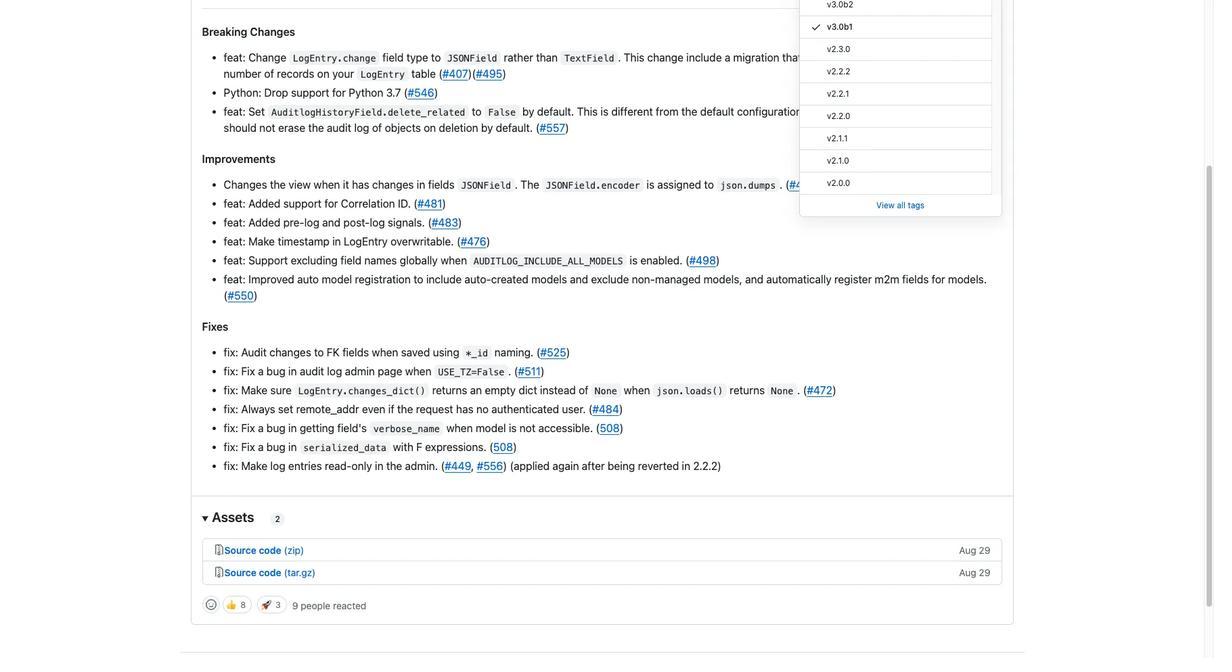 Task type: vqa. For each thing, say whether or not it's contained in the screenshot.


Task type: locate. For each thing, give the bounding box(es) containing it.
1 bug from the top
[[267, 365, 286, 378]]

log
[[354, 122, 370, 134], [305, 216, 320, 229], [370, 216, 385, 229], [327, 365, 342, 378], [271, 460, 286, 472]]

1 code from the top
[[259, 545, 282, 556]]

only
[[352, 460, 372, 472]]

changes down improvements in the left top of the page
[[224, 178, 267, 191]]

1 vertical spatial fields
[[903, 273, 929, 285]]

0 horizontal spatial returns
[[432, 384, 468, 396]]

aug for (tar.gz)
[[960, 567, 977, 579]]

in right only
[[375, 460, 384, 472]]

1 vertical spatial make
[[241, 384, 268, 396]]

source code (tar.gz)
[[224, 567, 316, 579]]

for inside feat: improved auto model registration to include auto-created models and exclude non-managed models, and automatically register m2m fields for models. (
[[932, 273, 946, 285]]

0 horizontal spatial ,
[[471, 460, 474, 472]]

jsonfield inside feat: change logentry.change field type to jsonfield rather than textfield
[[448, 52, 498, 63]]

rather
[[504, 51, 534, 63]]

0 horizontal spatial 508
[[494, 441, 513, 453]]

1 horizontal spatial returns
[[730, 384, 765, 396]]

0 vertical spatial source
[[224, 545, 257, 556]]

1 horizontal spatial none
[[772, 386, 794, 396]]

2 source from the top
[[224, 567, 257, 579]]

source for source code (zip)
[[224, 545, 257, 556]]

feat: improved auto model registration to include auto-created models and exclude non-managed models, and automatically register m2m fields for models. (
[[224, 273, 988, 302]]

🚀
[[261, 598, 271, 612]]

use_tz=false
[[438, 367, 505, 378]]

audit
[[241, 346, 267, 359]]

( inside , but we should not erase the audit log of objects on deletion by default. (
[[536, 122, 540, 134]]

0 horizontal spatial include
[[426, 273, 462, 285]]

change
[[648, 51, 684, 63]]

in down set
[[288, 422, 297, 434]]

1 vertical spatial 508 link
[[494, 441, 513, 453]]

to inside feat: improved auto model registration to include auto-created models and exclude non-managed models, and automatically register m2m fields for models. (
[[414, 273, 424, 285]]

is left assigned
[[647, 178, 655, 191]]

naming.
[[495, 346, 534, 359]]

1 vertical spatial aug 29
[[960, 567, 991, 579]]

1 vertical spatial has
[[456, 403, 474, 415]]

add or remove reactions element
[[202, 596, 220, 614]]

your
[[333, 67, 354, 80]]

0 vertical spatial bug
[[267, 365, 286, 378]]

3.7
[[386, 86, 401, 99]]

of down change
[[264, 67, 274, 80]]

changes up id.
[[372, 178, 414, 191]]

the right the depending
[[978, 51, 994, 63]]

1 vertical spatial fix
[[241, 422, 255, 434]]

0 vertical spatial default.
[[537, 105, 575, 117]]

1 vertical spatial jsonfield
[[461, 180, 511, 191]]

no
[[477, 403, 489, 415]]

menu
[[800, 0, 1002, 195]]

logentry down post- at the top left of the page
[[344, 235, 388, 248]]

6 fix: from the top
[[224, 441, 238, 453]]

the right 'if'
[[398, 403, 413, 415]]

1 horizontal spatial ,
[[955, 105, 958, 117]]

, inside , but we should not erase the audit log of objects on deletion by default. (
[[955, 105, 958, 117]]

changes right audit
[[270, 346, 311, 359]]

1 horizontal spatial fields
[[428, 178, 455, 191]]

support
[[291, 86, 330, 99], [284, 197, 322, 210]]

#484
[[593, 403, 620, 415]]

jsonfield inside changes the view when it has changes in fields jsonfield . the jsonfield.encoder is assigned to json.dumps . ( #489 feat: added support for correlation id. ( #481 ) feat: added pre-log and post-log signals. ( #483 ) feat: make timestamp in logentry overwritable. ( #476 ) feat: support excluding field names globally when auditlog_include_all_models is enabled. ( #498 )
[[461, 180, 511, 191]]

has right it
[[352, 178, 370, 191]]

in up excluding
[[333, 235, 341, 248]]

log down auditloghistoryfield.delete_related
[[354, 122, 370, 134]]

3 fix: from the top
[[224, 384, 238, 396]]

0 horizontal spatial and
[[322, 216, 341, 229]]

0 horizontal spatial field
[[341, 254, 362, 266]]

the right the from
[[682, 105, 698, 117]]

not down the authenticated
[[520, 422, 536, 434]]

1 vertical spatial by
[[481, 122, 493, 134]]

1 vertical spatial logentry
[[344, 235, 388, 248]]

1 vertical spatial bug
[[267, 422, 286, 434]]

29
[[980, 545, 991, 556], [980, 567, 991, 579]]

0 horizontal spatial 508 link
[[494, 441, 513, 453]]

time
[[852, 51, 873, 63]]

1 vertical spatial this
[[577, 105, 598, 117]]

field left names
[[341, 254, 362, 266]]

the
[[521, 178, 540, 191]]

1 horizontal spatial include
[[687, 51, 722, 63]]

view
[[877, 200, 895, 211]]

correlation
[[341, 197, 395, 210]]

2 vertical spatial on
[[424, 122, 436, 134]]

by down false
[[481, 122, 493, 134]]

and right the models
[[570, 273, 589, 285]]

0 vertical spatial aug 29
[[960, 545, 991, 556]]

feat: change logentry.change field type to jsonfield rather than textfield
[[224, 51, 615, 63]]

2 vertical spatial bug
[[267, 441, 286, 453]]

from
[[656, 105, 679, 117]]

field inside changes the view when it has changes in fields jsonfield . the jsonfield.encoder is assigned to json.dumps . ( #489 feat: added support for correlation id. ( #481 ) feat: added pre-log and post-log signals. ( #483 ) feat: make timestamp in logentry overwritable. ( #476 ) feat: support excluding field names globally when auditlog_include_all_models is enabled. ( #498 )
[[341, 254, 362, 266]]

1 vertical spatial source
[[224, 567, 257, 579]]

. left the
[[515, 178, 518, 191]]

fields right the m2m
[[903, 273, 929, 285]]

not inside , but we should not erase the audit log of objects on deletion by default. (
[[260, 122, 276, 134]]

default. up #557 )
[[537, 105, 575, 117]]

breaking
[[202, 25, 248, 38]]

is down the authenticated
[[509, 422, 517, 434]]

include right change
[[687, 51, 722, 63]]

0 vertical spatial changes
[[250, 25, 295, 38]]

the right erase
[[308, 122, 324, 134]]

page
[[378, 365, 403, 378]]

has
[[352, 178, 370, 191], [456, 403, 474, 415]]

2 code from the top
[[259, 567, 282, 579]]

2 added from the top
[[249, 216, 281, 229]]

models
[[532, 273, 568, 285]]

if
[[389, 403, 395, 415]]

fields inside changes the view when it has changes in fields jsonfield . the jsonfield.encoder is assigned to json.dumps . ( #489 feat: added support for correlation id. ( #481 ) feat: added pre-log and post-log signals. ( #483 ) feat: make timestamp in logentry overwritable. ( #476 ) feat: support excluding field names globally when auditlog_include_all_models is enabled. ( #498 )
[[428, 178, 455, 191]]

1 horizontal spatial by
[[523, 105, 535, 117]]

1 vertical spatial include
[[426, 273, 462, 285]]

none left #472 link
[[772, 386, 794, 396]]

#550 )
[[228, 290, 258, 302]]

source up file zip image
[[224, 545, 257, 556]]

3 feat: from the top
[[224, 197, 246, 210]]

0 vertical spatial 508
[[600, 422, 620, 434]]

added left pre-
[[249, 216, 281, 229]]

#557 )
[[540, 122, 569, 134]]

getting
[[300, 422, 335, 434]]

on down the logentry.change
[[317, 67, 330, 80]]

0 vertical spatial not
[[260, 122, 276, 134]]

#525 link
[[541, 346, 567, 359]]

default.
[[537, 105, 575, 117], [496, 122, 533, 134]]

make up support
[[249, 235, 275, 248]]

508 down #484 link
[[600, 422, 620, 434]]

1 vertical spatial changes
[[270, 346, 311, 359]]

user.
[[562, 403, 586, 415]]

508 link up #556
[[494, 441, 513, 453]]

to down globally
[[414, 273, 424, 285]]

0 vertical spatial logentry
[[361, 69, 405, 80]]

0 vertical spatial fix
[[241, 365, 255, 378]]

2 vertical spatial fix
[[241, 441, 255, 453]]

0 vertical spatial include
[[687, 51, 722, 63]]

2 aug 29 from the top
[[960, 567, 991, 579]]

1 horizontal spatial this
[[624, 51, 645, 63]]

logentry inside logentry table ( #407 )( #495 )
[[361, 69, 405, 80]]

2 29 from the top
[[980, 567, 991, 579]]

than
[[536, 51, 558, 63]]

support down view
[[284, 197, 322, 210]]

0 vertical spatial model
[[322, 273, 352, 285]]

#483 link
[[432, 216, 458, 229]]

take
[[828, 51, 849, 63]]

1 aug 29 from the top
[[960, 545, 991, 556]]

1 vertical spatial 29
[[980, 567, 991, 579]]

log down "correlation"
[[370, 216, 385, 229]]

6 feat: from the top
[[224, 254, 246, 266]]

1 aug from the top
[[960, 545, 977, 556]]

1 vertical spatial ,
[[471, 460, 474, 472]]

logentry.change
[[293, 52, 376, 63]]

fields up the #481
[[428, 178, 455, 191]]

on right the depending
[[963, 51, 975, 63]]

0 vertical spatial by
[[523, 105, 535, 117]]

assets
[[212, 510, 254, 525]]

on right objects on the top left of the page
[[424, 122, 436, 134]]

, left #556
[[471, 460, 474, 472]]

1 vertical spatial model
[[476, 422, 506, 434]]

support
[[249, 254, 288, 266]]

0 vertical spatial added
[[249, 197, 281, 210]]

for down your
[[332, 86, 346, 99]]

0 horizontal spatial has
[[352, 178, 370, 191]]

make left entries
[[241, 460, 268, 472]]

by inside , but we should not erase the audit log of objects on deletion by default. (
[[481, 122, 493, 134]]

0 vertical spatial fields
[[428, 178, 455, 191]]

to right assigned
[[705, 178, 714, 191]]

9
[[292, 600, 298, 612]]

empty
[[485, 384, 516, 396]]

1 horizontal spatial and
[[570, 273, 589, 285]]

9 people reacted
[[292, 600, 367, 612]]

0 vertical spatial this
[[624, 51, 645, 63]]

assigned
[[658, 178, 702, 191]]

0 vertical spatial field
[[383, 51, 404, 63]]

fields inside feat: improved auto model registration to include auto-created models and exclude non-managed models, and automatically register m2m fields for models. (
[[903, 273, 929, 285]]

none up #484
[[595, 386, 618, 396]]

returns up "request" in the bottom of the page
[[432, 384, 468, 396]]

being
[[608, 460, 635, 472]]

for left "correlation"
[[325, 197, 338, 210]]

logentry up 3.7
[[361, 69, 405, 80]]

when
[[314, 178, 340, 191], [441, 254, 467, 266], [372, 346, 399, 359], [405, 365, 432, 378], [624, 384, 651, 396], [447, 422, 473, 434]]

1 horizontal spatial 508 link
[[600, 422, 620, 434]]

. right textfield
[[618, 51, 621, 63]]

0 vertical spatial ,
[[955, 105, 958, 117]]

should
[[224, 122, 257, 134]]

and right models,
[[746, 273, 764, 285]]

0 horizontal spatial changes
[[270, 346, 311, 359]]

1 horizontal spatial audit
[[327, 122, 352, 134]]

#407
[[443, 67, 468, 80]]

(zip)
[[284, 545, 304, 556]]

support down records
[[291, 86, 330, 99]]

2 aug from the top
[[960, 567, 977, 579]]

of up the user.
[[579, 384, 589, 396]]

0 vertical spatial code
[[259, 545, 282, 556]]

of
[[264, 67, 274, 80], [805, 105, 815, 117], [372, 122, 382, 134], [579, 384, 589, 396]]

auto-
[[465, 273, 491, 285]]

1 horizontal spatial changes
[[372, 178, 414, 191]]

2 vertical spatial fields
[[343, 346, 369, 359]]

1 29 from the top
[[980, 545, 991, 556]]

the inside , but we should not erase the audit log of objects on deletion by default. (
[[308, 122, 324, 134]]

0 vertical spatial make
[[249, 235, 275, 248]]

by right false
[[523, 105, 535, 117]]

1 horizontal spatial on
[[424, 122, 436, 134]]

returns right json.loads()
[[730, 384, 765, 396]]

to left 'fk'
[[314, 346, 324, 359]]

#449
[[445, 460, 471, 472]]

of left v2.2.0
[[805, 105, 815, 117]]

instead
[[540, 384, 576, 396]]

default. down false
[[496, 122, 533, 134]]

include down globally
[[426, 273, 462, 285]]

model right auto
[[322, 273, 352, 285]]

make up the always
[[241, 384, 268, 396]]

fields inside fixes fix: audit changes to fk fields when saved using *_id naming. ( #525 ) fix: fix a bug in audit log admin page when use_tz=false . ( #511 ) fix: make sure logentry.changes_dict() returns an empty dict instead of none when json.loads() returns none . ( #472 ) fix: always set remote_addr even if the request has no authenticated user. ( #484 ) fix: fix a bug in getting field's verbose_name when model is not accessible. ( 508 ) fix: fix a bug in serialized_data with f expressions. ( 508 ) fix: make log entries read-only in the admin. ( #449 , #556 ) (applied again after being reverted in 2.2.2)
[[343, 346, 369, 359]]

4 fix: from the top
[[224, 403, 238, 415]]

excluding
[[291, 254, 338, 266]]

1 horizontal spatial default.
[[537, 105, 575, 117]]

2 vertical spatial for
[[932, 273, 946, 285]]

file zip image
[[214, 545, 224, 556]]

none
[[595, 386, 618, 396], [772, 386, 794, 396]]

0 horizontal spatial model
[[322, 273, 352, 285]]

this
[[624, 51, 645, 63], [577, 105, 598, 117]]

model inside fixes fix: audit changes to fk fields when saved using *_id naming. ( #525 ) fix: fix a bug in audit log admin page when use_tz=false . ( #511 ) fix: make sure logentry.changes_dict() returns an empty dict instead of none when json.loads() returns none . ( #472 ) fix: always set remote_addr even if the request has no authenticated user. ( #484 ) fix: fix a bug in getting field's verbose_name when model is not accessible. ( 508 ) fix: fix a bug in serialized_data with f expressions. ( 508 ) fix: make log entries read-only in the admin. ( #449 , #556 ) (applied again after being reverted in 2.2.2)
[[476, 422, 506, 434]]

1 fix: from the top
[[224, 346, 238, 359]]

when down #476
[[441, 254, 467, 266]]

1 horizontal spatial model
[[476, 422, 506, 434]]

0 vertical spatial jsonfield
[[448, 52, 498, 63]]

logentry.changes_dict()
[[298, 386, 426, 396]]

8
[[241, 600, 246, 610]]

7 feat: from the top
[[224, 273, 246, 285]]

1 vertical spatial not
[[520, 422, 536, 434]]

returns
[[432, 384, 468, 396], [730, 384, 765, 396]]

508 up #556
[[494, 441, 513, 453]]

29 for (zip)
[[980, 545, 991, 556]]

audit up remote_addr
[[300, 365, 324, 378]]

pre-
[[284, 216, 305, 229]]

expressions.
[[425, 441, 487, 453]]

1 vertical spatial 508
[[494, 441, 513, 453]]

changes up change
[[250, 25, 295, 38]]

created
[[491, 273, 529, 285]]

jsonfield up )(
[[448, 52, 498, 63]]

audit down auditloghistoryfield.delete_related
[[327, 122, 352, 134]]

the
[[978, 51, 994, 63], [682, 105, 698, 117], [308, 122, 324, 134], [270, 178, 286, 191], [398, 403, 413, 415], [387, 460, 402, 472]]

of down auditloghistoryfield.delete_related
[[372, 122, 382, 134]]

1 vertical spatial audit
[[300, 365, 324, 378]]

the left view
[[270, 178, 286, 191]]

1 vertical spatial changes
[[224, 178, 267, 191]]

0 horizontal spatial audit
[[300, 365, 324, 378]]

v2.0.0 link
[[800, 173, 992, 195]]

textfield
[[565, 52, 615, 63]]

#476
[[461, 235, 487, 248]]

default. inside , but we should not erase the audit log of objects on deletion by default. (
[[496, 122, 533, 134]]

0 horizontal spatial on
[[317, 67, 330, 80]]

v2.3.0 link
[[800, 39, 992, 61]]

code up source code (tar.gz)
[[259, 545, 282, 556]]

7 fix: from the top
[[224, 460, 238, 472]]

in up the #481
[[417, 178, 426, 191]]

admin.
[[405, 460, 438, 472]]

0 vertical spatial on
[[963, 51, 975, 63]]

code for (zip)
[[259, 545, 282, 556]]

0 vertical spatial has
[[352, 178, 370, 191]]

but
[[960, 105, 977, 117]]

2 fix: from the top
[[224, 365, 238, 378]]

v2.2.0
[[827, 111, 851, 121]]

1 vertical spatial default.
[[496, 122, 533, 134]]

django's
[[818, 105, 861, 117]]

0 horizontal spatial not
[[260, 122, 276, 134]]

depending
[[908, 51, 960, 63]]

0 horizontal spatial default.
[[496, 122, 533, 134]]

508 link down #484 link
[[600, 422, 620, 434]]

on inside , but we should not erase the audit log of objects on deletion by default. (
[[424, 122, 436, 134]]

1 horizontal spatial not
[[520, 422, 536, 434]]

model inside feat: improved auto model registration to include auto-created models and exclude non-managed models, and automatically register m2m fields for models. (
[[322, 273, 352, 285]]

1 vertical spatial aug
[[960, 567, 977, 579]]

0 vertical spatial aug
[[960, 545, 977, 556]]

source down file zip icon
[[224, 567, 257, 579]]

fields up admin
[[343, 346, 369, 359]]

and inside changes the view when it has changes in fields jsonfield . the jsonfield.encoder is assigned to json.dumps . ( #489 feat: added support for correlation id. ( #481 ) feat: added pre-log and post-log signals. ( #483 ) feat: make timestamp in logentry overwritable. ( #476 ) feat: support excluding field names globally when auditlog_include_all_models is enabled. ( #498 )
[[322, 216, 341, 229]]

added down improvements in the left top of the page
[[249, 197, 281, 210]]

to left 'run'
[[876, 51, 886, 63]]

code down source code (zip)
[[259, 567, 282, 579]]

0 vertical spatial 508 link
[[600, 422, 620, 434]]

1 vertical spatial added
[[249, 216, 281, 229]]

jsonfield left the
[[461, 180, 511, 191]]

field left type
[[383, 51, 404, 63]]

deletion
[[439, 122, 479, 134]]

, left but at right top
[[955, 105, 958, 117]]

29 for (tar.gz)
[[980, 567, 991, 579]]

2 returns from the left
[[730, 384, 765, 396]]

1 vertical spatial field
[[341, 254, 362, 266]]

2 horizontal spatial on
[[963, 51, 975, 63]]

1 vertical spatial support
[[284, 197, 322, 210]]

it
[[343, 178, 349, 191]]

3 fix from the top
[[241, 441, 255, 453]]

0 vertical spatial changes
[[372, 178, 414, 191]]

model down no
[[476, 422, 506, 434]]

has left no
[[456, 403, 474, 415]]

log left entries
[[271, 460, 286, 472]]

2 horizontal spatial fields
[[903, 273, 929, 285]]

1 source from the top
[[224, 545, 257, 556]]

0 vertical spatial audit
[[327, 122, 352, 134]]

0 vertical spatial 29
[[980, 545, 991, 556]]

include
[[687, 51, 722, 63], [426, 273, 462, 285]]

0 horizontal spatial by
[[481, 122, 493, 134]]

. left the #489 link
[[780, 178, 783, 191]]

and left post- at the top left of the page
[[322, 216, 341, 229]]

not down set
[[260, 122, 276, 134]]

menu containing v3.0b1
[[800, 0, 1002, 195]]

log inside , but we should not erase the audit log of objects on deletion by default. (
[[354, 122, 370, 134]]

0 horizontal spatial none
[[595, 386, 618, 396]]

is
[[601, 105, 609, 117], [647, 178, 655, 191], [630, 254, 638, 266], [509, 422, 517, 434]]

field
[[383, 51, 404, 63], [341, 254, 362, 266]]

fields
[[428, 178, 455, 191], [903, 273, 929, 285], [343, 346, 369, 359]]

for left models.
[[932, 273, 946, 285]]

4 feat: from the top
[[224, 216, 246, 229]]

aug 29
[[960, 545, 991, 556], [960, 567, 991, 579]]

3 bug from the top
[[267, 441, 286, 453]]

to up deletion
[[472, 105, 482, 117]]

0 vertical spatial support
[[291, 86, 330, 99]]

after
[[582, 460, 605, 472]]

0 horizontal spatial fields
[[343, 346, 369, 359]]



Task type: describe. For each thing, give the bounding box(es) containing it.
#498
[[690, 254, 716, 266]]

again
[[553, 460, 579, 472]]

feat: inside feat: improved auto model registration to include auto-created models and exclude non-managed models, and automatically register m2m fields for models. (
[[224, 273, 246, 285]]

records
[[277, 67, 315, 80]]

auto
[[297, 273, 319, 285]]

timestamp
[[278, 235, 330, 248]]

code for (tar.gz)
[[259, 567, 282, 579]]

changes inside changes the view when it has changes in fields jsonfield . the jsonfield.encoder is assigned to json.dumps . ( #489 feat: added support for correlation id. ( #481 ) feat: added pre-log and post-log signals. ( #483 ) feat: make timestamp in logentry overwritable. ( #476 ) feat: support excluding field names globally when auditlog_include_all_models is enabled. ( #498 )
[[224, 178, 267, 191]]

1 horizontal spatial 508
[[600, 422, 620, 434]]

1 returns from the left
[[432, 384, 468, 396]]

make inside changes the view when it has changes in fields jsonfield . the jsonfield.encoder is assigned to json.dumps . ( #489 feat: added support for correlation id. ( #481 ) feat: added pre-log and post-log signals. ( #483 ) feat: make timestamp in logentry overwritable. ( #476 ) feat: support excluding field names globally when auditlog_include_all_models is enabled. ( #498 )
[[249, 235, 275, 248]]

v2.2.2
[[827, 66, 851, 77]]

when down saved
[[405, 365, 432, 378]]

0 horizontal spatial this
[[577, 105, 598, 117]]

2
[[275, 514, 280, 524]]

log up timestamp
[[305, 216, 320, 229]]

we
[[980, 105, 993, 117]]

models,
[[704, 273, 743, 285]]

models.
[[949, 273, 988, 285]]

2 fix from the top
[[241, 422, 255, 434]]

when left it
[[314, 178, 340, 191]]

508 link for with f expressions. (
[[494, 441, 513, 453]]

a inside . this change include a migration that may take time to run depending on the number of records on your
[[725, 51, 731, 63]]

#546
[[408, 86, 434, 99]]

0 vertical spatial for
[[332, 86, 346, 99]]

an
[[470, 384, 482, 396]]

check image
[[811, 22, 822, 33]]

of inside . this change include a migration that may take time to run depending on the number of records on your
[[264, 67, 274, 80]]

python
[[349, 86, 384, 99]]

#557 link
[[540, 122, 566, 134]]

. inside . this change include a migration that may take time to run depending on the number of records on your
[[618, 51, 621, 63]]

#511
[[518, 365, 541, 378]]

using
[[433, 346, 460, 359]]

the inside changes the view when it has changes in fields jsonfield . the jsonfield.encoder is assigned to json.dumps . ( #489 feat: added support for correlation id. ( #481 ) feat: added pre-log and post-log signals. ( #483 ) feat: make timestamp in logentry overwritable. ( #476 ) feat: support excluding field names globally when auditlog_include_all_models is enabled. ( #498 )
[[270, 178, 286, 191]]

v2.1.1 link
[[800, 128, 992, 150]]

, inside fixes fix: audit changes to fk fields when saved using *_id naming. ( #525 ) fix: fix a bug in audit log admin page when use_tz=false . ( #511 ) fix: make sure logentry.changes_dict() returns an empty dict instead of none when json.loads() returns none . ( #472 ) fix: always set remote_addr even if the request has no authenticated user. ( #484 ) fix: fix a bug in getting field's verbose_name when model is not accessible. ( 508 ) fix: fix a bug in serialized_data with f expressions. ( 508 ) fix: make log entries read-only in the admin. ( #449 , #556 ) (applied again after being reverted in 2.2.2)
[[471, 460, 474, 472]]

remote_addr
[[296, 403, 359, 415]]

508 link for when model is not accessible. (
[[600, 422, 620, 434]]

log down 'fk'
[[327, 365, 342, 378]]

is up non-
[[630, 254, 638, 266]]

breaking changes
[[202, 25, 295, 38]]

5 fix: from the top
[[224, 422, 238, 434]]

may
[[805, 51, 825, 63]]

signals.
[[388, 216, 425, 229]]

. this change include a migration that may take time to run depending on the number of records on your
[[224, 51, 994, 80]]

automatically
[[767, 273, 832, 285]]

#511 link
[[518, 365, 541, 378]]

different
[[612, 105, 653, 117]]

type
[[407, 51, 429, 63]]

id.
[[398, 197, 411, 210]]

include inside feat: improved auto model registration to include auto-created models and exclude non-managed models, and automatically register m2m fields for models. (
[[426, 273, 462, 285]]

logentry inside changes the view when it has changes in fields jsonfield . the jsonfield.encoder is assigned to json.dumps . ( #489 feat: added support for correlation id. ( #481 ) feat: added pre-log and post-log signals. ( #483 ) feat: make timestamp in logentry overwritable. ( #476 ) feat: support excluding field names globally when auditlog_include_all_models is enabled. ( #498 )
[[344, 235, 388, 248]]

set
[[249, 105, 265, 117]]

table
[[412, 67, 436, 80]]

#472
[[807, 384, 833, 396]]

f
[[417, 441, 423, 453]]

1 none from the left
[[595, 386, 618, 396]]

file zip image
[[214, 567, 224, 578]]

when up expressions.
[[447, 422, 473, 434]]

in up entries
[[288, 441, 297, 453]]

is inside fixes fix: audit changes to fk fields when saved using *_id naming. ( #525 ) fix: fix a bug in audit log admin page when use_tz=false . ( #511 ) fix: make sure logentry.changes_dict() returns an empty dict instead of none when json.loads() returns none . ( #472 ) fix: always set remote_addr even if the request has no authenticated user. ( #484 ) fix: fix a bug in getting field's verbose_name when model is not accessible. ( 508 ) fix: fix a bug in serialized_data with f expressions. ( 508 ) fix: make log entries read-only in the admin. ( #449 , #556 ) (applied again after being reverted in 2.2.2)
[[509, 422, 517, 434]]

in up sure
[[288, 365, 297, 378]]

changes inside fixes fix: audit changes to fk fields when saved using *_id naming. ( #525 ) fix: fix a bug in audit log admin page when use_tz=false . ( #511 ) fix: make sure logentry.changes_dict() returns an empty dict instead of none when json.loads() returns none . ( #472 ) fix: always set remote_addr even if the request has no authenticated user. ( #484 ) fix: fix a bug in getting field's verbose_name when model is not accessible. ( 508 ) fix: fix a bug in serialized_data with f expressions. ( 508 ) fix: make log entries read-only in the admin. ( #449 , #556 ) (applied again after being reverted in 2.2.2)
[[270, 346, 311, 359]]

accessible.
[[539, 422, 593, 434]]

2 vertical spatial make
[[241, 460, 268, 472]]

aug 29 for source code (zip)
[[960, 545, 991, 556]]

has inside fixes fix: audit changes to fk fields when saved using *_id naming. ( #525 ) fix: fix a bug in audit log admin page when use_tz=false . ( #511 ) fix: make sure logentry.changes_dict() returns an empty dict instead of none when json.loads() returns none . ( #472 ) fix: always set remote_addr even if the request has no authenticated user. ( #484 ) fix: fix a bug in getting field's verbose_name when model is not accessible. ( 508 ) fix: fix a bug in serialized_data with f expressions. ( 508 ) fix: make log entries read-only in the admin. ( #449 , #556 ) (applied again after being reverted in 2.2.2)
[[456, 403, 474, 415]]

python:
[[224, 86, 262, 99]]

v2.2.2 link
[[800, 61, 992, 83]]

audit inside , but we should not erase the audit log of objects on deletion by default. (
[[327, 122, 352, 134]]

to inside changes the view when it has changes in fields jsonfield . the jsonfield.encoder is assigned to json.dumps . ( #489 feat: added support for correlation id. ( #481 ) feat: added pre-log and post-log signals. ( #483 ) feat: make timestamp in logentry overwritable. ( #476 ) feat: support excluding field names globally when auditlog_include_all_models is enabled. ( #498 )
[[705, 178, 714, 191]]

2 horizontal spatial and
[[746, 273, 764, 285]]

1 horizontal spatial field
[[383, 51, 404, 63]]

5 feat: from the top
[[224, 235, 246, 248]]

registration
[[355, 273, 411, 285]]

#498 link
[[690, 254, 716, 266]]

aug 29 for source code (tar.gz)
[[960, 567, 991, 579]]

read-
[[325, 460, 352, 472]]

this inside . this change include a migration that may take time to run depending on the number of records on your
[[624, 51, 645, 63]]

add or remove reactions image
[[206, 600, 216, 610]]

aug for (zip)
[[960, 545, 977, 556]]

audit inside fixes fix: audit changes to fk fields when saved using *_id naming. ( #525 ) fix: fix a bug in audit log admin page when use_tz=false . ( #511 ) fix: make sure logentry.changes_dict() returns an empty dict instead of none when json.loads() returns none . ( #472 ) fix: always set remote_addr even if the request has no authenticated user. ( #484 ) fix: fix a bug in getting field's verbose_name when model is not accessible. ( 508 ) fix: fix a bug in serialized_data with f expressions. ( 508 ) fix: make log entries read-only in the admin. ( #449 , #556 ) (applied again after being reverted in 2.2.2)
[[300, 365, 324, 378]]

v3.0b1
[[827, 22, 853, 32]]

source for source code (tar.gz)
[[224, 567, 257, 579]]

the down 'with'
[[387, 460, 402, 472]]

objects
[[385, 122, 421, 134]]

#489
[[790, 178, 816, 191]]

always
[[241, 403, 275, 415]]

number
[[224, 67, 262, 80]]

)(
[[468, 67, 476, 80]]

improvements
[[202, 153, 276, 165]]

(tar.gz)
[[284, 567, 316, 579]]

in left 2.2.2)
[[682, 460, 691, 472]]

erase
[[278, 122, 306, 134]]

v2.0.0
[[827, 178, 850, 188]]

set
[[278, 403, 293, 415]]

1 feat: from the top
[[224, 51, 246, 63]]

even
[[362, 403, 386, 415]]

for inside changes the view when it has changes in fields jsonfield . the jsonfield.encoder is assigned to json.dumps . ( #489 feat: added support for correlation id. ( #481 ) feat: added pre-log and post-log signals. ( #483 ) feat: make timestamp in logentry overwritable. ( #476 ) feat: support excluding field names globally when auditlog_include_all_models is enabled. ( #498 )
[[325, 197, 338, 210]]

feat: set auditloghistoryfield.delete_related to false by default. this is different from the default configuration of django's genericrelation
[[224, 105, 951, 117]]

#476 link
[[461, 235, 487, 248]]

include inside . this change include a migration that may take time to run depending on the number of records on your
[[687, 51, 722, 63]]

#556
[[477, 460, 503, 472]]

has inside changes the view when it has changes in fields jsonfield . the jsonfield.encoder is assigned to json.dumps . ( #489 feat: added support for correlation id. ( #481 ) feat: added pre-log and post-log signals. ( #483 ) feat: make timestamp in logentry overwritable. ( #476 ) feat: support excluding field names globally when auditlog_include_all_models is enabled. ( #498 )
[[352, 178, 370, 191]]

logentry table ( #407 )( #495 )
[[361, 67, 507, 80]]

overwritable.
[[391, 235, 454, 248]]

not inside fixes fix: audit changes to fk fields when saved using *_id naming. ( #525 ) fix: fix a bug in audit log admin page when use_tz=false . ( #511 ) fix: make sure logentry.changes_dict() returns an empty dict instead of none when json.loads() returns none . ( #472 ) fix: always set remote_addr even if the request has no authenticated user. ( #484 ) fix: fix a bug in getting field's verbose_name when model is not accessible. ( 508 ) fix: fix a bug in serialized_data with f expressions. ( 508 ) fix: make log entries read-only in the admin. ( #449 , #556 ) (applied again after being reverted in 2.2.2)
[[520, 422, 536, 434]]

managed
[[656, 273, 701, 285]]

1 vertical spatial on
[[317, 67, 330, 80]]

2 feat: from the top
[[224, 105, 246, 117]]

reacted
[[333, 600, 367, 612]]

default
[[701, 105, 735, 117]]

auditlog_include_all_models
[[474, 256, 624, 266]]

improved
[[249, 273, 295, 285]]

of inside , but we should not erase the audit log of objects on deletion by default. (
[[372, 122, 382, 134]]

#546 link
[[408, 86, 434, 99]]

changes inside changes the view when it has changes in fields jsonfield . the jsonfield.encoder is assigned to json.dumps . ( #489 feat: added support for correlation id. ( #481 ) feat: added pre-log and post-log signals. ( #483 ) feat: make timestamp in logentry overwritable. ( #476 ) feat: support excluding field names globally when auditlog_include_all_models is enabled. ( #498 )
[[372, 178, 414, 191]]

#483
[[432, 216, 458, 229]]

v3.0b1 link
[[800, 16, 992, 39]]

support inside changes the view when it has changes in fields jsonfield . the jsonfield.encoder is assigned to json.dumps . ( #489 feat: added support for correlation id. ( #481 ) feat: added pre-log and post-log signals. ( #483 ) feat: make timestamp in logentry overwritable. ( #476 ) feat: support excluding field names globally when auditlog_include_all_models is enabled. ( #498 )
[[284, 197, 322, 210]]

to up logentry table ( #407 )( #495 )
[[431, 51, 441, 63]]

v2.1.0
[[827, 156, 849, 166]]

is left the different
[[601, 105, 609, 117]]

when left json.loads()
[[624, 384, 651, 396]]

admin
[[345, 365, 375, 378]]

field's
[[337, 422, 367, 434]]

saved
[[401, 346, 430, 359]]

run
[[889, 51, 905, 63]]

json.loads()
[[657, 386, 724, 396]]

#525
[[541, 346, 567, 359]]

#489 link
[[790, 178, 816, 191]]

#481
[[418, 197, 443, 210]]

#550
[[228, 290, 254, 302]]

2 bug from the top
[[267, 422, 286, 434]]

#556 link
[[477, 460, 503, 472]]

. down naming.
[[509, 365, 512, 378]]

1 fix from the top
[[241, 365, 255, 378]]

entries
[[288, 460, 322, 472]]

when up page
[[372, 346, 399, 359]]

#481 link
[[418, 197, 443, 210]]

1 added from the top
[[249, 197, 281, 210]]

the inside . this change include a migration that may take time to run depending on the number of records on your
[[978, 51, 994, 63]]

reverted
[[638, 460, 679, 472]]

to inside fixes fix: audit changes to fk fields when saved using *_id naming. ( #525 ) fix: fix a bug in audit log admin page when use_tz=false . ( #511 ) fix: make sure logentry.changes_dict() returns an empty dict instead of none when json.loads() returns none . ( #472 ) fix: always set remote_addr even if the request has no authenticated user. ( #484 ) fix: fix a bug in getting field's verbose_name when model is not accessible. ( 508 ) fix: fix a bug in serialized_data with f expressions. ( 508 ) fix: make log entries read-only in the admin. ( #449 , #556 ) (applied again after being reverted in 2.2.2)
[[314, 346, 324, 359]]

sure
[[271, 384, 292, 396]]

source code (zip)
[[224, 545, 304, 556]]

, but we should not erase the audit log of objects on deletion by default. (
[[224, 105, 993, 134]]

. left #472 link
[[798, 384, 801, 396]]

#472 link
[[807, 384, 833, 396]]

( inside feat: improved auto model registration to include auto-created models and exclude non-managed models, and automatically register m2m fields for models. (
[[224, 290, 228, 302]]

2 none from the left
[[772, 386, 794, 396]]

auditloghistoryfield.delete_related
[[272, 107, 466, 117]]

#495 link
[[476, 67, 503, 80]]

to inside . this change include a migration that may take time to run depending on the number of records on your
[[876, 51, 886, 63]]

of inside fixes fix: audit changes to fk fields when saved using *_id naming. ( #525 ) fix: fix a bug in audit log admin page when use_tz=false . ( #511 ) fix: make sure logentry.changes_dict() returns an empty dict instead of none when json.loads() returns none . ( #472 ) fix: always set remote_addr even if the request has no authenticated user. ( #484 ) fix: fix a bug in getting field's verbose_name when model is not accessible. ( 508 ) fix: fix a bug in serialized_data with f expressions. ( 508 ) fix: make log entries read-only in the admin. ( #449 , #556 ) (applied again after being reverted in 2.2.2)
[[579, 384, 589, 396]]



